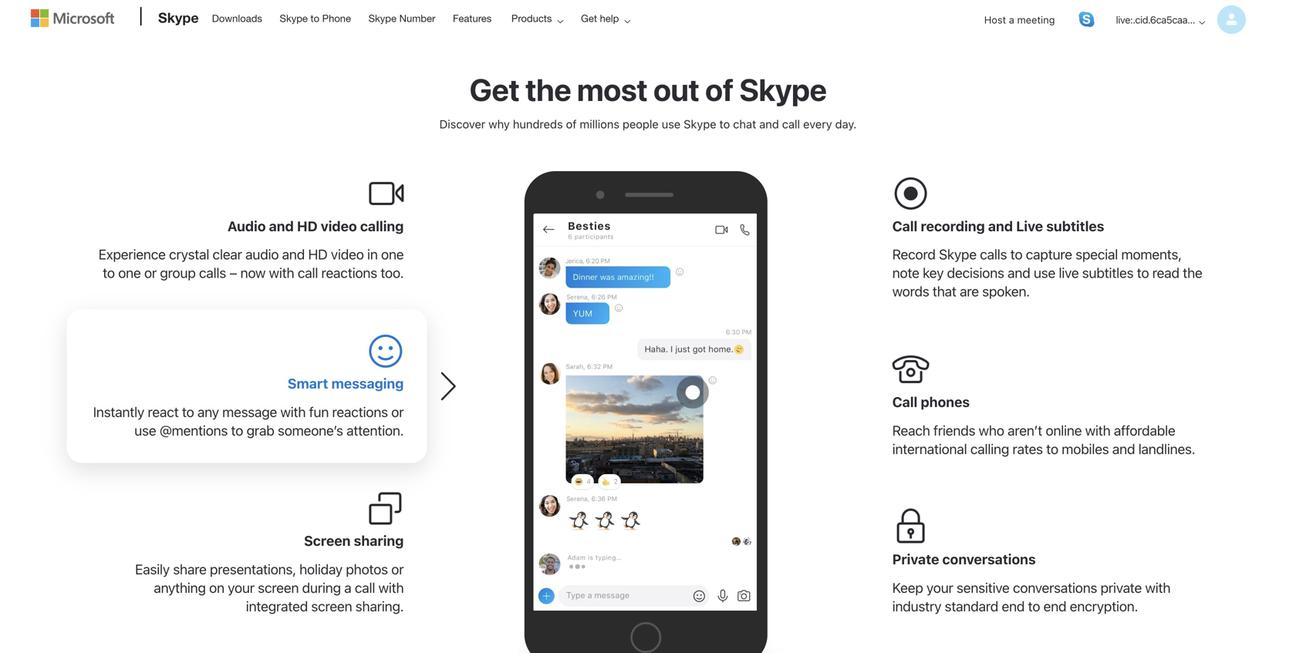 Task type: locate. For each thing, give the bounding box(es) containing it.
and down affordable on the bottom right of page
[[1113, 441, 1136, 458]]

fun
[[309, 404, 329, 421]]

of
[[705, 71, 734, 108], [566, 117, 577, 131]]

1 call from the top
[[893, 218, 918, 235]]

skype number
[[369, 12, 436, 24]]

one down experience
[[118, 265, 141, 281]]

subtitles up "special"
[[1047, 218, 1105, 235]]

2 vertical spatial call
[[355, 580, 375, 597]]

1 horizontal spatial the
[[1183, 265, 1203, 281]]

use inside instantly react to any message with fun reactions or use @mentions to grab someone's attention.
[[135, 422, 156, 439]]

1 horizontal spatial of
[[705, 71, 734, 108]]

1 vertical spatial call
[[893, 394, 918, 411]]

0 vertical spatial call
[[782, 117, 801, 131]]

0 horizontal spatial calling
[[360, 218, 404, 235]]

and inside the reach friends who aren't online with affordable international calling rates to mobiles and landlines.
[[1113, 441, 1136, 458]]

audio
[[246, 246, 279, 263]]

the up hundreds
[[526, 71, 571, 108]]

friends
[[934, 422, 976, 439]]

microsoft image
[[31, 9, 114, 27]]

0 horizontal spatial end
[[1002, 599, 1025, 615]]

1 your from the left
[[228, 580, 255, 597]]

someone's
[[278, 422, 343, 439]]

2 horizontal spatial use
[[1034, 265, 1056, 281]]

2 vertical spatial or
[[392, 562, 404, 578]]

1 vertical spatial video
[[331, 246, 364, 263]]

end left encryption.
[[1044, 599, 1067, 615]]

0 vertical spatial or
[[144, 265, 157, 281]]

with up sharing.
[[379, 580, 404, 597]]

and right 'audio'
[[282, 246, 305, 263]]

skype left downloads link
[[158, 9, 199, 26]]

1 vertical spatial one
[[118, 265, 141, 281]]

features
[[453, 12, 492, 24]]

with inside keep your sensitive conversations private with industry standard end to end encryption.
[[1146, 580, 1171, 597]]

with down 'audio'
[[269, 265, 294, 281]]

experience
[[99, 246, 166, 263]]

a right host
[[1009, 14, 1015, 25]]

0 horizontal spatial use
[[135, 422, 156, 439]]

2 your from the left
[[927, 580, 954, 597]]

reactions inside experience crystal clear audio and hd video in one to one or group calls – now with call reactions too.
[[322, 265, 377, 281]]

the
[[526, 71, 571, 108], [1183, 265, 1203, 281]]

screen down during
[[311, 599, 352, 615]]

calling up 'in'
[[360, 218, 404, 235]]

most
[[577, 71, 648, 108]]

the right "read"
[[1183, 265, 1203, 281]]

1 vertical spatial conversations
[[1013, 580, 1098, 597]]

call up reach
[[893, 394, 918, 411]]

1 vertical spatial calling
[[971, 441, 1010, 458]]

1 vertical spatial reactions
[[332, 404, 388, 421]]

subtitles down "special"
[[1083, 265, 1134, 281]]

and inside experience crystal clear audio and hd video in one to one or group calls – now with call reactions too.
[[282, 246, 305, 263]]

avatar image
[[1218, 5, 1247, 34]]

skype link
[[151, 0, 204, 41]]

call down 'photos'
[[355, 580, 375, 597]]

your down presentations, in the left of the page
[[228, 580, 255, 597]]

reach friends who aren't online with affordable international calling rates to mobiles and landlines.
[[893, 422, 1196, 458]]

calls left –
[[199, 265, 226, 281]]

0 vertical spatial reactions
[[322, 265, 377, 281]]

moments,
[[1122, 246, 1182, 263]]

1 horizontal spatial a
[[1009, 14, 1015, 25]]

calling
[[360, 218, 404, 235], [971, 441, 1010, 458]]

1 vertical spatial use
[[1034, 265, 1056, 281]]

1 vertical spatial the
[[1183, 265, 1203, 281]]

get left help
[[581, 12, 597, 24]]

call
[[893, 218, 918, 235], [893, 394, 918, 411]]

to up @mentions
[[182, 404, 194, 421]]

hd
[[297, 218, 318, 235], [308, 246, 328, 263]]

2 vertical spatial use
[[135, 422, 156, 439]]

0 vertical spatial subtitles
[[1047, 218, 1105, 235]]

to right the standard
[[1029, 599, 1041, 615]]

conversations up the sensitive
[[943, 552, 1036, 568]]

call for 
[[893, 394, 918, 411]]

use
[[662, 117, 681, 131], [1034, 265, 1056, 281], [135, 422, 156, 439]]

use down capture
[[1034, 265, 1056, 281]]

international
[[893, 441, 968, 458]]

skype number link
[[362, 0, 443, 36]]

to inside experience crystal clear audio and hd video in one to one or group calls – now with call reactions too.
[[103, 265, 115, 281]]

call down audio and hd video calling
[[298, 265, 318, 281]]

to down "live"
[[1011, 246, 1023, 263]]

1 end from the left
[[1002, 599, 1025, 615]]

mobiles
[[1062, 441, 1110, 458]]

calls up decisions
[[980, 246, 1008, 263]]

with inside the reach friends who aren't online with affordable international calling rates to mobiles and landlines.
[[1086, 422, 1111, 439]]

0 horizontal spatial screen
[[258, 580, 299, 597]]

0 horizontal spatial the
[[526, 71, 571, 108]]

0 horizontal spatial your
[[228, 580, 255, 597]]

call left every
[[782, 117, 801, 131]]

or right 'photos'
[[392, 562, 404, 578]]

1 horizontal spatial calls
[[980, 246, 1008, 263]]

1 vertical spatial or
[[392, 404, 404, 421]]

who
[[979, 422, 1005, 439]]

conversations up encryption.
[[1013, 580, 1098, 597]]

with inside instantly react to any message with fun reactions or use @mentions to grab someone's attention.
[[281, 404, 306, 421]]

and inside record skype calls to capture special moments, note key decisions and use live subtitles to read the words that are spoken.
[[1008, 265, 1031, 281]]

reach
[[893, 422, 931, 439]]

0 vertical spatial call
[[893, 218, 918, 235]]

that
[[933, 283, 957, 300]]

keep your sensitive conversations private with industry standard end to end encryption.
[[893, 580, 1171, 615]]

to left chat
[[720, 117, 730, 131]]

every
[[804, 117, 833, 131]]

rates
[[1013, 441, 1043, 458]]

record
[[893, 246, 936, 263]]

end down the sensitive
[[1002, 599, 1025, 615]]

phone
[[322, 12, 351, 24]]

or inside instantly react to any message with fun reactions or use @mentions to grab someone's attention.
[[392, 404, 404, 421]]

screen
[[258, 580, 299, 597], [311, 599, 352, 615]]

1 vertical spatial subtitles
[[1083, 265, 1134, 281]]

0 vertical spatial use
[[662, 117, 681, 131]]

to left phone
[[311, 12, 320, 24]]

with up the someone's
[[281, 404, 306, 421]]

skype
[[158, 9, 199, 26], [280, 12, 308, 24], [369, 12, 397, 24], [740, 71, 827, 108], [684, 117, 717, 131], [939, 246, 977, 263]]

day.
[[836, 117, 857, 131]]

holiday
[[300, 562, 343, 578]]

calls inside record skype calls to capture special moments, note key decisions and use live subtitles to read the words that are spoken.
[[980, 246, 1008, 263]]

call recording and live subtitles
[[893, 218, 1105, 235]]

call inside experience crystal clear audio and hd video in one to one or group calls – now with call reactions too.
[[298, 265, 318, 281]]

of left millions
[[566, 117, 577, 131]]

hd inside experience crystal clear audio and hd video in one to one or group calls – now with call reactions too.
[[308, 246, 328, 263]]

call for 
[[893, 218, 918, 235]]

0 horizontal spatial a
[[344, 580, 352, 597]]

1 vertical spatial call
[[298, 265, 318, 281]]

to inside skype to phone link
[[311, 12, 320, 24]]

0 vertical spatial a
[[1009, 14, 1015, 25]]

use right the people
[[662, 117, 681, 131]]

react
[[148, 404, 179, 421]]

with inside easily share presentations, holiday photos or anything on your screen during a call with integrated screen sharing.
[[379, 580, 404, 597]]

conversations
[[943, 552, 1036, 568], [1013, 580, 1098, 597]]

group
[[160, 265, 196, 281]]

your
[[228, 580, 255, 597], [927, 580, 954, 597]]

get up why
[[470, 71, 520, 108]]

calling down who
[[971, 441, 1010, 458]]

to down experience
[[103, 265, 115, 281]]

get inside dropdown button
[[581, 12, 597, 24]]

industry
[[893, 599, 942, 615]]

and
[[760, 117, 779, 131], [269, 218, 294, 235], [989, 218, 1013, 235], [282, 246, 305, 263], [1008, 265, 1031, 281], [1113, 441, 1136, 458]]

and right chat
[[760, 117, 779, 131]]

call
[[782, 117, 801, 131], [298, 265, 318, 281], [355, 580, 375, 597]]

0 horizontal spatial get
[[470, 71, 520, 108]]

and up spoken.
[[1008, 265, 1031, 281]]

1 horizontal spatial call
[[355, 580, 375, 597]]

hd down audio and hd video calling
[[308, 246, 328, 263]]

a
[[1009, 14, 1015, 25], [344, 580, 352, 597]]

reactions up the attention.
[[332, 404, 388, 421]]

encryption.
[[1070, 599, 1139, 615]]

1 horizontal spatial calling
[[971, 441, 1010, 458]]

of up chat
[[705, 71, 734, 108]]

0 vertical spatial get
[[581, 12, 597, 24]]

skype down out
[[684, 117, 717, 131]]

0 vertical spatial of
[[705, 71, 734, 108]]

2 call from the top
[[893, 394, 918, 411]]

call inside easily share presentations, holiday photos or anything on your screen during a call with integrated screen sharing.
[[355, 580, 375, 597]]

screen up integrated on the left of the page
[[258, 580, 299, 597]]

1 horizontal spatial end
[[1044, 599, 1067, 615]]

0 horizontal spatial call
[[298, 265, 318, 281]]

to
[[311, 12, 320, 24], [720, 117, 730, 131], [1011, 246, 1023, 263], [103, 265, 115, 281], [1138, 265, 1150, 281], [182, 404, 194, 421], [231, 422, 243, 439], [1047, 441, 1059, 458], [1029, 599, 1041, 615]]

with right private
[[1146, 580, 1171, 597]]

end
[[1002, 599, 1025, 615], [1044, 599, 1067, 615]]

1 horizontal spatial use
[[662, 117, 681, 131]]

your inside easily share presentations, holiday photos or anything on your screen during a call with integrated screen sharing.
[[228, 580, 255, 597]]

1 vertical spatial calls
[[199, 265, 226, 281]]

or up the attention.
[[392, 404, 404, 421]]

get
[[581, 12, 597, 24], [470, 71, 520, 108]]

1 horizontal spatial get
[[581, 12, 597, 24]]

your inside keep your sensitive conversations private with industry standard end to end encryption.
[[927, 580, 954, 597]]

sharing.
[[356, 599, 404, 615]]

skype up decisions
[[939, 246, 977, 263]]

0 vertical spatial hd
[[297, 218, 318, 235]]

1 horizontal spatial screen
[[311, 599, 352, 615]]

reactions down 'in'
[[322, 265, 377, 281]]

number
[[400, 12, 436, 24]]

1 vertical spatial of
[[566, 117, 577, 131]]

skype up every
[[740, 71, 827, 108]]

1 horizontal spatial your
[[927, 580, 954, 597]]

get for get help
[[581, 12, 597, 24]]

0 vertical spatial conversations
[[943, 552, 1036, 568]]

your up 'industry'
[[927, 580, 954, 597]]

smart
[[288, 376, 328, 392]]

skype left phone
[[280, 12, 308, 24]]

0 vertical spatial video
[[321, 218, 357, 235]]

0 vertical spatial calls
[[980, 246, 1008, 263]]

menu bar
[[31, 0, 1266, 80]]

a inside easily share presentations, holiday photos or anything on your screen during a call with integrated screen sharing.
[[344, 580, 352, 597]]

1 vertical spatial get
[[470, 71, 520, 108]]

a right during
[[344, 580, 352, 597]]

0 horizontal spatial of
[[566, 117, 577, 131]]

1 vertical spatial a
[[344, 580, 352, 597]]

video
[[321, 218, 357, 235], [331, 246, 364, 263]]

use down the react at the left bottom of the page
[[135, 422, 156, 439]]

the inside record skype calls to capture special moments, note key decisions and use live subtitles to read the words that are spoken.
[[1183, 265, 1203, 281]]

any
[[198, 404, 219, 421]]

calls
[[980, 246, 1008, 263], [199, 265, 226, 281]]

0 vertical spatial one
[[381, 246, 404, 263]]

2 end from the left
[[1044, 599, 1067, 615]]

one up too.
[[381, 246, 404, 263]]

to down online
[[1047, 441, 1059, 458]]

aren't
[[1008, 422, 1043, 439]]

with up mobiles
[[1086, 422, 1111, 439]]

hd right audio
[[297, 218, 318, 235]]

chat
[[733, 117, 757, 131]]

0 horizontal spatial calls
[[199, 265, 226, 281]]

discover
[[440, 117, 486, 131]]

1 vertical spatial screen
[[311, 599, 352, 615]]

or down experience
[[144, 265, 157, 281]]

1 vertical spatial hd
[[308, 246, 328, 263]]

call up record
[[893, 218, 918, 235]]



Task type: describe. For each thing, give the bounding box(es) containing it.
hundreds
[[513, 117, 563, 131]]

millions
[[580, 117, 620, 131]]

help
[[600, 12, 619, 24]]

audio
[[228, 218, 266, 235]]

products
[[512, 12, 552, 24]]

clear
[[213, 246, 242, 263]]

with inside experience crystal clear audio and hd video in one to one or group calls – now with call reactions too.
[[269, 265, 294, 281]]

instantly
[[93, 404, 144, 421]]

downloads link
[[205, 0, 269, 36]]

easily
[[135, 562, 170, 578]]

to inside the reach friends who aren't online with affordable international calling rates to mobiles and landlines.
[[1047, 441, 1059, 458]]

easily share presentations, holiday photos or anything on your screen during a call with integrated screen sharing.
[[135, 562, 404, 615]]

experience crystal clear audio and hd video in one to one or group calls – now with call reactions too.
[[99, 246, 404, 281]]

conversations inside keep your sensitive conversations private with industry standard end to end encryption.
[[1013, 580, 1098, 597]]

2 horizontal spatial call
[[782, 117, 801, 131]]

calls inside experience crystal clear audio and hd video in one to one or group calls – now with call reactions too.
[[199, 265, 226, 281]]

subtitles inside record skype calls to capture special moments, note key decisions and use live subtitles to read the words that are spoken.
[[1083, 265, 1134, 281]]

meeting
[[1018, 14, 1056, 25]]


[[367, 490, 404, 527]]

get help
[[581, 12, 619, 24]]

private conversations
[[893, 552, 1036, 568]]

on
[[209, 580, 225, 597]]

to inside keep your sensitive conversations private with industry standard end to end encryption.
[[1029, 599, 1041, 615]]

why
[[489, 117, 510, 131]]

to down message
[[231, 422, 243, 439]]

skype left number
[[369, 12, 397, 24]]

menu bar containing host a meeting
[[31, 0, 1266, 80]]

crystal
[[169, 246, 209, 263]]

call phones
[[893, 394, 970, 411]]

products button
[[502, 0, 576, 38]]

messaging
[[332, 376, 404, 392]]

features link
[[446, 0, 499, 36]]

anything
[[154, 580, 206, 597]]

standard
[[945, 599, 999, 615]]

attention.
[[347, 422, 404, 439]]

host a meeting link
[[972, 0, 1068, 40]]

recording
[[921, 218, 985, 235]]

and left "live"
[[989, 218, 1013, 235]]

screen sharing
[[304, 533, 404, 550]]

or inside easily share presentations, holiday photos or anything on your screen during a call with integrated screen sharing.
[[392, 562, 404, 578]]

in
[[367, 246, 378, 263]]

are
[[960, 283, 979, 300]]

private
[[893, 552, 940, 568]]

sensitive
[[957, 580, 1010, 597]]


[[893, 175, 930, 212]]

get help button
[[571, 0, 643, 38]]

grab
[[247, 422, 274, 439]]

sharing
[[354, 533, 404, 550]]

share
[[173, 562, 207, 578]]

audio and hd video calling
[[228, 218, 404, 235]]

skype inside record skype calls to capture special moments, note key decisions and use live subtitles to read the words that are spoken.
[[939, 246, 977, 263]]

live
[[1059, 265, 1079, 281]]

instantly react to any message with fun reactions or use @mentions to grab someone's attention.
[[93, 404, 404, 439]]

skype to phone
[[280, 12, 351, 24]]

get the most out of skype
[[470, 71, 827, 108]]

live:.cid.6ca5caa...
[[1117, 14, 1196, 25]]

discover why hundreds of millions people use skype to chat and call every day.
[[440, 117, 857, 131]]

read
[[1153, 265, 1180, 281]]

online
[[1046, 422, 1082, 439]]

–
[[230, 265, 237, 281]]


[[367, 333, 404, 370]]

decisions
[[948, 265, 1005, 281]]

during
[[302, 580, 341, 597]]

live:.cid.6ca5caa... link
[[1104, 0, 1247, 40]]

private
[[1101, 580, 1142, 597]]

calling inside the reach friends who aren't online with affordable international calling rates to mobiles and landlines.
[[971, 441, 1010, 458]]

and up 'audio'
[[269, 218, 294, 235]]

@mentions
[[160, 422, 228, 439]]

video showcase of features available on skype. skype provides you with audio and hd video calling, smart messaging, screen sharing, call recording and live subtitles, call to phones and on top of all we're keeping your conversations private. element
[[534, 214, 758, 612]]

landlines.
[[1139, 441, 1196, 458]]

arrow down image
[[1193, 13, 1212, 32]]

too.
[[381, 265, 404, 281]]

live
[[1017, 218, 1044, 235]]

or inside experience crystal clear audio and hd video in one to one or group calls – now with call reactions too.
[[144, 265, 157, 281]]

1 horizontal spatial one
[[381, 246, 404, 263]]

0 horizontal spatial one
[[118, 265, 141, 281]]

key
[[923, 265, 944, 281]]

special
[[1076, 246, 1119, 263]]

message
[[222, 404, 277, 421]]

record skype calls to capture special moments, note key decisions and use live subtitles to read the words that are spoken.
[[893, 246, 1203, 300]]

note
[[893, 265, 920, 281]]

0 vertical spatial calling
[[360, 218, 404, 235]]

host a meeting
[[985, 14, 1056, 25]]

now
[[241, 265, 266, 281]]


[[893, 509, 930, 546]]

video inside experience crystal clear audio and hd video in one to one or group calls – now with call reactions too.
[[331, 246, 364, 263]]

0 vertical spatial the
[[526, 71, 571, 108]]

photos
[[346, 562, 388, 578]]


[[893, 351, 930, 388]]

reactions inside instantly react to any message with fun reactions or use @mentions to grab someone's attention.
[[332, 404, 388, 421]]

use inside record skype calls to capture special moments, note key decisions and use live subtitles to read the words that are spoken.
[[1034, 265, 1056, 281]]

skype to phone link
[[273, 0, 358, 36]]

out
[[654, 71, 700, 108]]


[[367, 175, 404, 212]]

spoken.
[[983, 283, 1030, 300]]

get for get the most out of skype
[[470, 71, 520, 108]]

smart messaging
[[288, 376, 404, 392]]

screen
[[304, 533, 351, 550]]

integrated
[[246, 599, 308, 615]]

downloads
[[212, 12, 262, 24]]

affordable
[[1114, 422, 1176, 439]]

capture
[[1026, 246, 1073, 263]]

0 vertical spatial screen
[[258, 580, 299, 597]]

to down moments,
[[1138, 265, 1150, 281]]

with for 
[[1086, 422, 1111, 439]]

with for 
[[1146, 580, 1171, 597]]

with for 
[[281, 404, 306, 421]]



Task type: vqa. For each thing, say whether or not it's contained in the screenshot.


